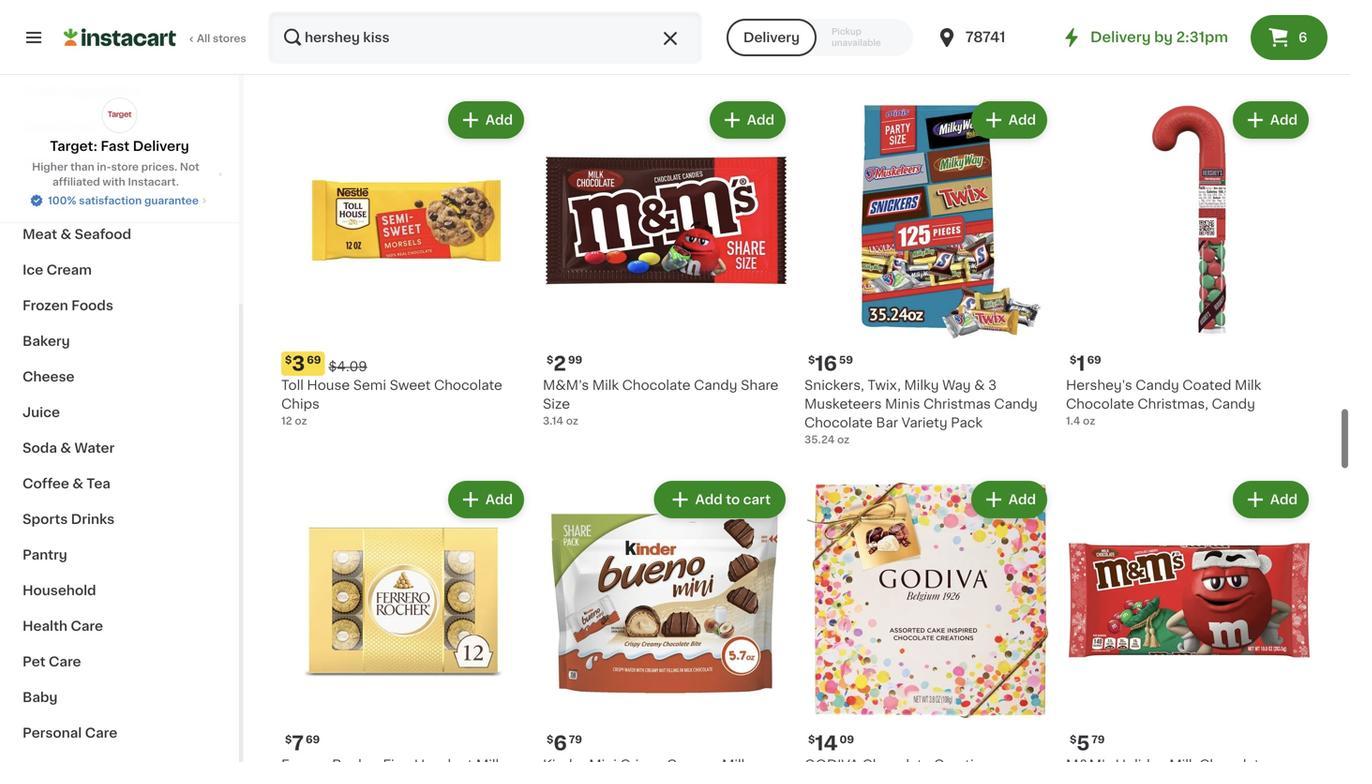 Task type: vqa. For each thing, say whether or not it's contained in the screenshot.


Task type: describe. For each thing, give the bounding box(es) containing it.
drinks
[[71, 513, 115, 526]]

hershey's for chocolate
[[1066, 379, 1133, 392]]

snickers, twix, milky way & 3 musketeers minis christmas candy chocolate bar variety pack 35.24 oz
[[805, 379, 1038, 445]]

household link
[[11, 573, 228, 609]]

chocolate inside m&m's peanut butter milk chocolate christmas candy party size resealable bulk candy
[[1240, 0, 1309, 12]]

milk inside m&m's peanut milk chocolate candy super bowl chocolates party size 38 oz
[[904, 0, 931, 12]]

coated
[[1183, 379, 1232, 392]]

$ 3 69
[[285, 354, 321, 374]]

all
[[197, 33, 210, 44]]

69 for 3
[[307, 355, 321, 365]]

meat
[[23, 228, 57, 241]]

dairy
[[23, 157, 59, 170]]

m&m's for super
[[805, 0, 851, 12]]

$ for 5
[[1070, 735, 1077, 745]]

assorted
[[351, 0, 411, 12]]

care for health care
[[71, 620, 103, 633]]

product group containing 5
[[1066, 477, 1313, 762]]

0 horizontal spatial 3
[[292, 354, 305, 374]]

chocolate inside hershey's candy coated milk chocolate christmas, candy 1.4 oz
[[1066, 398, 1135, 411]]

chips
[[281, 398, 320, 411]]

100% satisfaction guarantee
[[48, 196, 199, 206]]

0 horizontal spatial 6
[[554, 734, 567, 754]]

cart
[[743, 493, 771, 506]]

oz inside toll house semi sweet chocolate chips 12 oz
[[295, 416, 307, 426]]

add button for 16
[[973, 103, 1046, 137]]

fresh fruit link
[[11, 110, 228, 145]]

flavored
[[682, 0, 738, 12]]

3 inside snickers, twix, milky way & 3 musketeers minis christmas candy chocolate bar variety pack 35.24 oz
[[988, 379, 997, 392]]

to
[[726, 493, 740, 506]]

& for seafood
[[60, 228, 71, 241]]

chocolate inside snickers, twix, milky way & 3 musketeers minis christmas candy chocolate bar variety pack 35.24 oz
[[805, 416, 873, 430]]

low
[[636, 18, 663, 31]]

add for 5
[[1271, 493, 1298, 506]]

snacks & candy
[[23, 192, 134, 205]]

fresh for fresh fruit
[[23, 121, 60, 134]]

m&m's peanut butter milk chocolate christmas candy party size resealable bulk candy button
[[1066, 0, 1313, 68]]

target: fast delivery link
[[50, 98, 189, 156]]

snacks
[[23, 192, 72, 205]]

1
[[1077, 354, 1086, 374]]

resealable
[[1066, 37, 1139, 50]]

pantry link
[[11, 537, 228, 573]]

m&m's peanut butter milk chocolate christmas candy party size resealable bulk candy
[[1066, 0, 1309, 50]]

sweet
[[390, 379, 431, 392]]

juice
[[23, 406, 60, 419]]

personal
[[23, 727, 82, 740]]

satisfaction
[[79, 196, 142, 206]]

snacks & candy link
[[11, 181, 228, 217]]

add to cart button
[[656, 483, 784, 517]]

health
[[23, 620, 68, 633]]

sports drinks link
[[11, 502, 228, 537]]

by
[[1155, 30, 1173, 44]]

$ 16 59
[[808, 354, 853, 374]]

delivery by 2:31pm link
[[1061, 26, 1229, 49]]

add button for 5
[[1235, 483, 1307, 517]]

all stores link
[[64, 11, 248, 64]]

variety
[[902, 416, 948, 430]]

baby link
[[11, 680, 228, 716]]

add for 1
[[1271, 113, 1298, 127]]

add button for 7
[[450, 483, 522, 517]]

way
[[943, 379, 971, 392]]

product group containing 7
[[281, 477, 528, 762]]

oz inside m&m's peanut milk chocolate candy super bowl chocolates party size 38 oz
[[821, 36, 833, 46]]

strawberry
[[606, 0, 679, 12]]

add for 7
[[486, 493, 513, 506]]

$ 14 09
[[808, 734, 854, 754]]

79 for 5
[[1092, 735, 1105, 745]]

seafood
[[75, 228, 131, 241]]

add for 14
[[1009, 493, 1036, 506]]

juice link
[[11, 395, 228, 430]]

meat & seafood
[[23, 228, 131, 241]]

delivery for delivery
[[744, 31, 800, 44]]

health care link
[[11, 609, 228, 644]]

ice
[[23, 264, 43, 277]]

oz inside m&m's milk chocolate candy share size 3.14 oz
[[566, 416, 578, 426]]

hershey's assorted chocolate candy 10.4 oz
[[281, 0, 483, 46]]

chocolates
[[882, 18, 958, 31]]

than
[[70, 162, 94, 172]]

sports
[[23, 513, 68, 526]]

vegetables
[[63, 85, 140, 98]]

& inside snickers, twix, milky way & 3 musketeers minis christmas candy chocolate bar variety pack 35.24 oz
[[975, 379, 985, 392]]

69 for 1
[[1087, 355, 1102, 365]]

add for 16
[[1009, 113, 1036, 127]]

69 for 7
[[306, 735, 320, 745]]

service type group
[[727, 19, 913, 56]]

79 for 6
[[569, 735, 582, 745]]

candy inside m&m's peanut milk chocolate candy super bowl chocolates party size 38 oz
[[1006, 0, 1049, 12]]

pantry
[[23, 549, 67, 562]]

fruit
[[63, 121, 95, 134]]

dairy & eggs link
[[11, 145, 228, 181]]

health care
[[23, 620, 103, 633]]

$ for 3
[[285, 355, 292, 365]]

candy inside twizzlers strawberry flavored licorice style low fat candy
[[691, 18, 734, 31]]

dairy & eggs
[[23, 157, 110, 170]]

higher than in-store prices. not affiliated with instacart. link
[[15, 159, 224, 189]]

1.4
[[1066, 416, 1081, 426]]

target: fast delivery
[[50, 140, 189, 153]]

78741
[[966, 30, 1006, 44]]

add button for 14
[[973, 483, 1046, 517]]

frozen foods
[[23, 299, 113, 312]]

ice cream link
[[11, 252, 228, 288]]

2:31pm
[[1177, 30, 1229, 44]]

oz inside snickers, twix, milky way & 3 musketeers minis christmas candy chocolate bar variety pack 35.24 oz
[[837, 435, 850, 445]]

$ for 2
[[547, 355, 554, 365]]

5
[[1077, 734, 1090, 754]]

not
[[180, 162, 199, 172]]

licorice
[[543, 18, 596, 31]]

peanut for candy
[[1116, 0, 1162, 12]]

cheese link
[[11, 359, 228, 395]]

sports drinks
[[23, 513, 115, 526]]



Task type: locate. For each thing, give the bounding box(es) containing it.
None search field
[[268, 11, 702, 64]]

prices.
[[141, 162, 177, 172]]

delivery left 38
[[744, 31, 800, 44]]

hershey's inside hershey's assorted chocolate candy 10.4 oz
[[281, 0, 348, 12]]

twizzlers strawberry flavored licorice style low fat candy
[[543, 0, 738, 31]]

Search field
[[270, 13, 700, 62]]

coffee
[[23, 477, 69, 490]]

size up "3.14" on the left bottom of page
[[543, 398, 570, 411]]

target:
[[50, 140, 97, 153]]

$ 1 69
[[1070, 354, 1102, 374]]

$ inside $ 6 79
[[547, 735, 554, 745]]

meat & seafood link
[[11, 217, 228, 252]]

higher
[[32, 162, 68, 172]]

0 horizontal spatial 79
[[569, 735, 582, 745]]

0 vertical spatial christmas
[[1066, 18, 1134, 31]]

100%
[[48, 196, 76, 206]]

care down baby link
[[85, 727, 117, 740]]

care for personal care
[[85, 727, 117, 740]]

add button for 1
[[1235, 103, 1307, 137]]

oz right 12
[[295, 416, 307, 426]]

& down target:
[[62, 157, 73, 170]]

minis
[[885, 398, 920, 411]]

semi
[[353, 379, 386, 392]]

$ 5 79
[[1070, 734, 1105, 754]]

higher than in-store prices. not affiliated with instacart.
[[32, 162, 199, 187]]

1 horizontal spatial delivery
[[744, 31, 800, 44]]

household
[[23, 584, 96, 597]]

milk inside m&m's milk chocolate candy share size 3.14 oz
[[592, 379, 619, 392]]

affiliated
[[52, 177, 100, 187]]

99
[[568, 355, 583, 365]]

target: fast delivery logo image
[[102, 98, 137, 133]]

m&m's for size
[[543, 379, 589, 392]]

fresh up dairy
[[23, 121, 60, 134]]

2 horizontal spatial size
[[1222, 18, 1250, 31]]

6
[[1299, 31, 1308, 44], [554, 734, 567, 754]]

& inside meat & seafood 'link'
[[60, 228, 71, 241]]

milk inside hershey's candy coated milk chocolate christmas, candy 1.4 oz
[[1235, 379, 1262, 392]]

& left tea
[[72, 477, 83, 490]]

1 fresh from the top
[[23, 85, 60, 98]]

m&m's inside m&m's milk chocolate candy share size 3.14 oz
[[543, 379, 589, 392]]

fresh fruit
[[23, 121, 95, 134]]

size inside m&m's peanut butter milk chocolate christmas candy party size resealable bulk candy
[[1222, 18, 1250, 31]]

fresh vegetables link
[[11, 74, 228, 110]]

party
[[961, 18, 997, 31], [1184, 18, 1219, 31]]

size left 6 button at the right of the page
[[1222, 18, 1250, 31]]

size right chocolates
[[1000, 18, 1027, 31]]

delivery left by
[[1091, 30, 1151, 44]]

oz right 1.4
[[1083, 416, 1096, 426]]

fresh for fresh vegetables
[[23, 85, 60, 98]]

78741 button
[[936, 11, 1048, 64]]

m&m's up resealable
[[1066, 0, 1112, 12]]

fresh vegetables
[[23, 85, 140, 98]]

1 horizontal spatial party
[[1184, 18, 1219, 31]]

christmas,
[[1138, 398, 1209, 411]]

guarantee
[[144, 196, 199, 206]]

m&m's down the $ 2 99
[[543, 379, 589, 392]]

1 horizontal spatial hershey's
[[1066, 379, 1133, 392]]

69 inside $ 3 69
[[307, 355, 321, 365]]

foods
[[71, 299, 113, 312]]

$ inside $ 16 59
[[808, 355, 815, 365]]

$ 2 99
[[547, 354, 583, 374]]

$ for 16
[[808, 355, 815, 365]]

$ for 1
[[1070, 355, 1077, 365]]

size inside m&m's peanut milk chocolate candy super bowl chocolates party size 38 oz
[[1000, 18, 1027, 31]]

party inside m&m's peanut milk chocolate candy super bowl chocolates party size 38 oz
[[961, 18, 997, 31]]

christmas inside snickers, twix, milky way & 3 musketeers minis christmas candy chocolate bar variety pack 35.24 oz
[[924, 398, 991, 411]]

cream
[[47, 264, 92, 277]]

coffee & tea link
[[11, 466, 228, 502]]

& right soda
[[60, 442, 71, 455]]

0 horizontal spatial peanut
[[854, 0, 901, 12]]

delivery up the prices.
[[133, 140, 189, 153]]

party down butter
[[1184, 18, 1219, 31]]

38
[[805, 36, 818, 46]]

& for water
[[60, 442, 71, 455]]

0 vertical spatial 3
[[292, 354, 305, 374]]

add button
[[450, 103, 522, 137], [712, 103, 784, 137], [973, 103, 1046, 137], [1235, 103, 1307, 137], [450, 483, 522, 517], [973, 483, 1046, 517], [1235, 483, 1307, 517]]

toll
[[281, 379, 304, 392]]

& down affiliated
[[75, 192, 86, 205]]

product group containing 6
[[543, 477, 790, 762]]

ice cream
[[23, 264, 92, 277]]

style
[[599, 18, 633, 31]]

pet
[[23, 656, 45, 669]]

69 right 7 on the bottom of page
[[306, 735, 320, 745]]

m&m's for christmas
[[1066, 0, 1112, 12]]

oz inside hershey's candy coated milk chocolate christmas, candy 1.4 oz
[[1083, 416, 1096, 426]]

1 horizontal spatial peanut
[[1116, 0, 1162, 12]]

m&m's inside m&m's peanut milk chocolate candy super bowl chocolates party size 38 oz
[[805, 0, 851, 12]]

delivery by 2:31pm
[[1091, 30, 1229, 44]]

add for 2
[[747, 113, 775, 127]]

1 vertical spatial christmas
[[924, 398, 991, 411]]

1 horizontal spatial christmas
[[1066, 18, 1134, 31]]

1 vertical spatial hershey's
[[1066, 379, 1133, 392]]

79 inside $ 5 79
[[1092, 735, 1105, 745]]

personal care
[[23, 727, 117, 740]]

hershey's inside hershey's candy coated milk chocolate christmas, candy 1.4 oz
[[1066, 379, 1133, 392]]

1 horizontal spatial size
[[1000, 18, 1027, 31]]

share
[[741, 379, 779, 392]]

1 vertical spatial 6
[[554, 734, 567, 754]]

69 inside $ 7 69
[[306, 735, 320, 745]]

water
[[74, 442, 115, 455]]

christmas inside m&m's peanut butter milk chocolate christmas candy party size resealable bulk candy
[[1066, 18, 1134, 31]]

3
[[292, 354, 305, 374], [988, 379, 997, 392]]

hershey's up the 10.4
[[281, 0, 348, 12]]

10.4
[[281, 36, 303, 46]]

candy inside hershey's assorted chocolate candy 10.4 oz
[[281, 18, 325, 31]]

oz right 38
[[821, 36, 833, 46]]

peanut
[[854, 0, 901, 12], [1116, 0, 1162, 12]]

16
[[815, 354, 837, 374]]

2 fresh from the top
[[23, 121, 60, 134]]

fast
[[101, 140, 130, 153]]

2 horizontal spatial m&m's
[[1066, 0, 1112, 12]]

product group
[[281, 98, 528, 429], [543, 98, 790, 429], [805, 98, 1051, 447], [1066, 98, 1313, 429], [281, 477, 528, 762], [543, 477, 790, 762], [805, 477, 1051, 762], [1066, 477, 1313, 762]]

6 inside button
[[1299, 31, 1308, 44]]

09
[[840, 735, 854, 745]]

care right health
[[71, 620, 103, 633]]

milk inside m&m's peanut butter milk chocolate christmas candy party size resealable bulk candy
[[1210, 0, 1237, 12]]

$ inside $ 3 69
[[285, 355, 292, 365]]

all stores
[[197, 33, 246, 44]]

& for candy
[[75, 192, 86, 205]]

$ inside $ 7 69
[[285, 735, 292, 745]]

delivery for delivery by 2:31pm
[[1091, 30, 1151, 44]]

2 party from the left
[[1184, 18, 1219, 31]]

chocolate inside toll house semi sweet chocolate chips 12 oz
[[434, 379, 503, 392]]

delivery inside button
[[744, 31, 800, 44]]

in-
[[97, 162, 111, 172]]

house
[[307, 379, 350, 392]]

14
[[815, 734, 838, 754]]

3 up toll
[[292, 354, 305, 374]]

1 vertical spatial fresh
[[23, 121, 60, 134]]

& inside coffee & tea link
[[72, 477, 83, 490]]

size inside m&m's milk chocolate candy share size 3.14 oz
[[543, 398, 570, 411]]

& inside soda & water link
[[60, 442, 71, 455]]

chocolate inside m&m's peanut milk chocolate candy super bowl chocolates party size 38 oz
[[934, 0, 1002, 12]]

instacart.
[[128, 177, 179, 187]]

eggs
[[76, 157, 110, 170]]

69
[[307, 355, 321, 365], [1087, 355, 1102, 365], [306, 735, 320, 745]]

candy inside m&m's milk chocolate candy share size 3.14 oz
[[694, 379, 738, 392]]

peanut inside m&m's peanut butter milk chocolate christmas candy party size resealable bulk candy
[[1116, 0, 1162, 12]]

size
[[1000, 18, 1027, 31], [1222, 18, 1250, 31], [543, 398, 570, 411]]

care right pet
[[49, 656, 81, 669]]

& inside dairy & eggs link
[[62, 157, 73, 170]]

personal care link
[[11, 716, 228, 751]]

1 horizontal spatial 79
[[1092, 735, 1105, 745]]

m&m's up super
[[805, 0, 851, 12]]

& for tea
[[72, 477, 83, 490]]

fresh inside fresh fruit 'link'
[[23, 121, 60, 134]]

2 79 from the left
[[1092, 735, 1105, 745]]

& for eggs
[[62, 157, 73, 170]]

soda
[[23, 442, 57, 455]]

twizzlers
[[543, 0, 603, 12]]

$ for 14
[[808, 735, 815, 745]]

chocolate inside m&m's milk chocolate candy share size 3.14 oz
[[622, 379, 691, 392]]

1 party from the left
[[961, 18, 997, 31]]

hershey's for 10.4
[[281, 0, 348, 12]]

product group containing 16
[[805, 98, 1051, 447]]

0 horizontal spatial christmas
[[924, 398, 991, 411]]

musketeers
[[805, 398, 882, 411]]

1 vertical spatial 3
[[988, 379, 997, 392]]

product group containing 2
[[543, 98, 790, 429]]

chocolate inside hershey's assorted chocolate candy 10.4 oz
[[414, 0, 483, 12]]

tea
[[87, 477, 111, 490]]

pack
[[951, 416, 983, 430]]

0 vertical spatial care
[[71, 620, 103, 633]]

1 79 from the left
[[569, 735, 582, 745]]

m&m's milk chocolate candy share size 3.14 oz
[[543, 379, 779, 426]]

candy inside snickers, twix, milky way & 3 musketeers minis christmas candy chocolate bar variety pack 35.24 oz
[[994, 398, 1038, 411]]

$3.69 original price: $4.09 element
[[281, 352, 528, 376]]

0 horizontal spatial hershey's
[[281, 0, 348, 12]]

peanut inside m&m's peanut milk chocolate candy super bowl chocolates party size 38 oz
[[854, 0, 901, 12]]

0 vertical spatial 6
[[1299, 31, 1308, 44]]

product group containing 14
[[805, 477, 1051, 762]]

1 horizontal spatial m&m's
[[805, 0, 851, 12]]

1 vertical spatial care
[[49, 656, 81, 669]]

2 peanut from the left
[[1116, 0, 1162, 12]]

m&m's
[[805, 0, 851, 12], [1066, 0, 1112, 12], [543, 379, 589, 392]]

69 inside '$ 1 69'
[[1087, 355, 1102, 365]]

peanut up delivery by 2:31pm link
[[1116, 0, 1162, 12]]

add to cart
[[695, 493, 771, 506]]

2
[[554, 354, 566, 374]]

party right chocolates
[[961, 18, 997, 31]]

1 peanut from the left
[[854, 0, 901, 12]]

chocolate
[[414, 0, 483, 12], [934, 0, 1002, 12], [1240, 0, 1309, 12], [434, 379, 503, 392], [622, 379, 691, 392], [1066, 398, 1135, 411], [805, 416, 873, 430]]

$ inside the $ 2 99
[[547, 355, 554, 365]]

$ 6 79
[[547, 734, 582, 754]]

oz inside hershey's assorted chocolate candy 10.4 oz
[[305, 36, 318, 46]]

fresh up fresh fruit
[[23, 85, 60, 98]]

& right meat
[[60, 228, 71, 241]]

$ inside $ 5 79
[[1070, 735, 1077, 745]]

soda & water link
[[11, 430, 228, 466]]

0 horizontal spatial delivery
[[133, 140, 189, 153]]

0 horizontal spatial size
[[543, 398, 570, 411]]

0 vertical spatial fresh
[[23, 85, 60, 98]]

35.24
[[805, 435, 835, 445]]

79 inside $ 6 79
[[569, 735, 582, 745]]

care for pet care
[[49, 656, 81, 669]]

peanut for bowl
[[854, 0, 901, 12]]

add
[[486, 113, 513, 127], [747, 113, 775, 127], [1009, 113, 1036, 127], [1271, 113, 1298, 127], [486, 493, 513, 506], [695, 493, 723, 506], [1009, 493, 1036, 506], [1271, 493, 1298, 506]]

product group containing 1
[[1066, 98, 1313, 429]]

3 right 'way'
[[988, 379, 997, 392]]

peanut up bowl
[[854, 0, 901, 12]]

butter
[[1166, 0, 1207, 12]]

1 horizontal spatial 3
[[988, 379, 997, 392]]

0 vertical spatial hershey's
[[281, 0, 348, 12]]

$ 7 69
[[285, 734, 320, 754]]

baby
[[23, 691, 58, 704]]

candy
[[1006, 0, 1049, 12], [281, 18, 325, 31], [691, 18, 734, 31], [1137, 18, 1181, 31], [1174, 37, 1218, 50], [89, 192, 134, 205], [694, 379, 738, 392], [1136, 379, 1180, 392], [994, 398, 1038, 411], [1212, 398, 1256, 411]]

$ for 7
[[285, 735, 292, 745]]

hershey's down '$ 1 69'
[[1066, 379, 1133, 392]]

& inside snacks & candy link
[[75, 192, 86, 205]]

frozen foods link
[[11, 288, 228, 324]]

1 horizontal spatial 6
[[1299, 31, 1308, 44]]

product group containing 3
[[281, 98, 528, 429]]

0 horizontal spatial m&m's
[[543, 379, 589, 392]]

$4.09
[[329, 360, 367, 373]]

$ inside '$ 1 69'
[[1070, 355, 1077, 365]]

christmas down 'way'
[[924, 398, 991, 411]]

2 horizontal spatial delivery
[[1091, 30, 1151, 44]]

oz right 35.24
[[837, 435, 850, 445]]

twizzlers strawberry flavored licorice style low fat candy button
[[543, 0, 790, 49]]

69 up house at left
[[307, 355, 321, 365]]

& right 'way'
[[975, 379, 985, 392]]

69 right 1
[[1087, 355, 1102, 365]]

christmas up resealable
[[1066, 18, 1134, 31]]

add button for 2
[[712, 103, 784, 137]]

instacart logo image
[[64, 26, 176, 49]]

2 vertical spatial care
[[85, 727, 117, 740]]

0 horizontal spatial party
[[961, 18, 997, 31]]

soda & water
[[23, 442, 115, 455]]

m&m's inside m&m's peanut butter milk chocolate christmas candy party size resealable bulk candy
[[1066, 0, 1112, 12]]

$ inside $ 14 09
[[808, 735, 815, 745]]

party inside m&m's peanut butter milk chocolate christmas candy party size resealable bulk candy
[[1184, 18, 1219, 31]]

oz right the 10.4
[[305, 36, 318, 46]]

6 button
[[1251, 15, 1328, 60]]

snickers,
[[805, 379, 864, 392]]

oz right "3.14" on the left bottom of page
[[566, 416, 578, 426]]

$ for 6
[[547, 735, 554, 745]]



